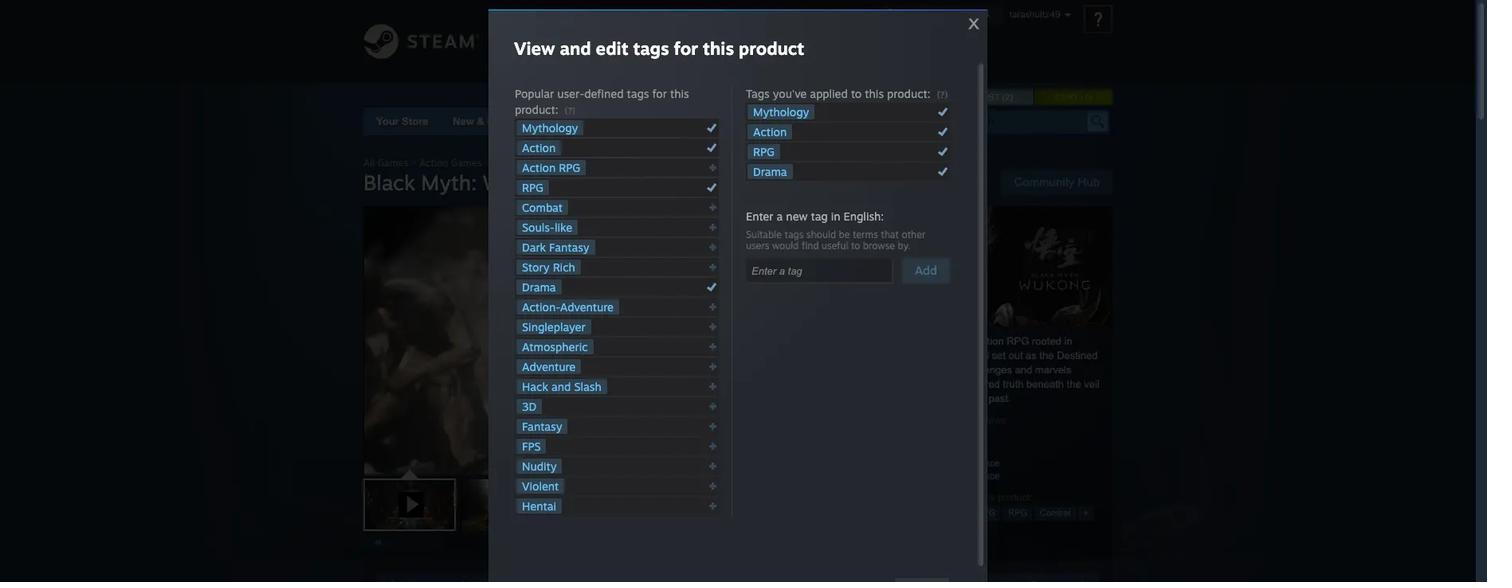 Task type: vqa. For each thing, say whether or not it's contained in the screenshot.
Souls-Like
yes



Task type: describe. For each thing, give the bounding box(es) containing it.
applied
[[810, 87, 848, 100]]

action
[[976, 336, 1004, 348]]

no user reviews
[[937, 415, 1006, 426]]

game science game science
[[937, 458, 1000, 482]]

noteworthy
[[487, 116, 544, 128]]

support link
[[819, 0, 888, 54]]

1 vertical spatial user-
[[890, 493, 912, 504]]

1 games from the left
[[378, 157, 408, 169]]

1 horizontal spatial popular user-defined tags for this product:
[[855, 493, 1033, 504]]

set
[[992, 350, 1006, 362]]

uncover
[[901, 379, 938, 391]]

rooted
[[1032, 336, 1062, 348]]

store
[[529, 34, 569, 50]]

product
[[739, 37, 805, 59]]

store link
[[523, 0, 575, 58]]

community hub link
[[1002, 170, 1113, 195]]

1 horizontal spatial defined
[[912, 493, 943, 504]]

this right applied
[[865, 87, 884, 100]]

your
[[376, 116, 399, 128]]

install steam link
[[875, 5, 962, 24]]

new & noteworthy
[[453, 116, 544, 128]]

fantasy link
[[517, 419, 568, 434]]

be
[[839, 229, 850, 241]]

the down you
[[946, 364, 960, 376]]

new
[[453, 116, 474, 128]]

fps link
[[517, 439, 546, 454]]

the down obscured
[[971, 393, 986, 405]]

tags you've applied to this product: (?)
[[746, 87, 948, 100]]

dark
[[522, 241, 546, 254]]

rpg inside black myth: wukong is an action rpg rooted in chinese mythology. you shall set out as the destined one to venture into the challenges and marvels ahead, to uncover the obscured truth beneath the veil of a glorious legend from the past.
[[1007, 336, 1029, 348]]

labs
[[785, 116, 810, 128]]

) for 1
[[1089, 92, 1092, 102]]

1 vertical spatial combat link
[[1035, 506, 1077, 521]]

categories
[[569, 116, 622, 128]]

an
[[962, 336, 974, 348]]

(?) inside 'tags you've applied to this product: (?)'
[[937, 89, 948, 100]]

2 vertical spatial for
[[967, 493, 978, 504]]

install
[[902, 9, 927, 20]]

obscured
[[958, 379, 1000, 391]]

1 vertical spatial drama link
[[517, 280, 562, 295]]

tags
[[746, 87, 770, 100]]

challenges
[[963, 364, 1012, 376]]

tags right edit
[[633, 37, 669, 59]]

action-adventure
[[522, 301, 614, 314]]

would
[[772, 240, 799, 252]]

categories link
[[569, 116, 622, 128]]

community hub
[[1014, 175, 1100, 189]]

fantasy inside the dark fantasy 'link'
[[549, 241, 590, 254]]

0 horizontal spatial (?)
[[565, 105, 576, 116]]

Enter a tag text field
[[752, 261, 887, 281]]

out
[[1009, 350, 1023, 362]]

violent link
[[517, 479, 565, 494]]

action-
[[522, 301, 560, 314]]

0 vertical spatial mythology link
[[748, 104, 815, 120]]

like
[[555, 221, 572, 234]]

rpg down black myth: wukong link
[[522, 181, 544, 195]]

wukong for black myth: wukong
[[483, 170, 563, 195]]

install steam
[[902, 9, 955, 20]]

chat
[[779, 34, 813, 50]]

atmospheric link
[[517, 340, 594, 355]]

in inside enter a new tag in english: suitable tags should be terms that other users would find useful to browse by.
[[831, 210, 841, 223]]

wukong for black myth: wukong is an action rpg rooted in chinese mythology. you shall set out as the destined one to venture into the challenges and marvels ahead, to uncover the obscured truth beneath the veil of a glorious legend from the past.
[[911, 336, 949, 348]]

2 game science link from the top
[[937, 471, 1000, 482]]

0 vertical spatial for
[[674, 37, 698, 59]]

slash
[[574, 380, 602, 394]]

to down 'chinese'
[[877, 364, 886, 376]]

your store link
[[376, 116, 428, 128]]

find
[[802, 240, 819, 252]]

1 vertical spatial action rpg link
[[944, 506, 1001, 521]]

black myth: wukong
[[364, 170, 563, 195]]

mythology for the left mythology link
[[522, 121, 578, 135]]

rpg left +
[[1009, 509, 1028, 518]]

0 vertical spatial tarashultz49
[[1009, 9, 1061, 20]]

hentai link
[[517, 499, 562, 514]]

veil
[[1084, 379, 1100, 391]]

souls-
[[522, 221, 555, 234]]

that
[[881, 229, 899, 241]]

one
[[855, 364, 874, 376]]

) for 2
[[1010, 92, 1013, 102]]

0 vertical spatial action link
[[748, 124, 793, 140]]

action down tags
[[753, 125, 787, 139]]

0 vertical spatial myth:
[[520, 157, 545, 169]]

action down noteworthy
[[522, 161, 556, 175]]

0 vertical spatial drama link
[[748, 164, 793, 179]]

browse
[[863, 240, 895, 252]]

action games link
[[419, 157, 482, 169]]

all games link
[[364, 157, 408, 169]]

user- inside popular user-defined tags for this product:
[[557, 87, 585, 100]]

marvels
[[1035, 364, 1072, 376]]

a inside black myth: wukong is an action rpg rooted in chinese mythology. you shall set out as the destined one to venture into the challenges and marvels ahead, to uncover the obscured truth beneath the veil of a glorious legend from the past.
[[866, 393, 872, 405]]

black myth: wukong is an action rpg rooted in chinese mythology. you shall set out as the destined one to venture into the challenges and marvels ahead, to uncover the obscured truth beneath the veil of a glorious legend from the past.
[[855, 336, 1100, 405]]

rpg down the categories link
[[559, 161, 581, 175]]

2 games from the left
[[451, 157, 482, 169]]

story rich link
[[517, 260, 581, 275]]

atmospheric
[[522, 340, 588, 354]]

support
[[824, 34, 882, 50]]

and for edit
[[560, 37, 591, 59]]

hub
[[1078, 175, 1100, 189]]

1 science from the top
[[966, 458, 1000, 470]]

hack and slash
[[522, 380, 602, 394]]

into
[[926, 364, 943, 376]]

1 game science link from the top
[[937, 458, 1000, 470]]

this down game science game science
[[981, 493, 995, 504]]

fantasy inside fantasy link
[[522, 420, 562, 434]]

past.
[[989, 393, 1011, 405]]

0 horizontal spatial mythology link
[[517, 120, 584, 136]]

2 game from the top
[[937, 471, 964, 482]]

+
[[1084, 509, 1089, 518]]

points
[[647, 116, 679, 128]]

action-adventure link
[[517, 300, 619, 315]]

2
[[1005, 92, 1010, 102]]

this left product
[[703, 37, 734, 59]]

dark fantasy
[[522, 241, 590, 254]]

0 horizontal spatial for
[[652, 87, 667, 100]]

&
[[477, 116, 485, 128]]

drama for the bottommost drama link
[[522, 281, 556, 294]]

users
[[746, 240, 770, 252]]



Task type: locate. For each thing, give the bounding box(es) containing it.
black inside black myth: wukong is an action rpg rooted in chinese mythology. you shall set out as the destined one to venture into the challenges and marvels ahead, to uncover the obscured truth beneath the veil of a glorious legend from the past.
[[855, 336, 880, 348]]

all games > action games > black myth: wukong
[[364, 157, 585, 169]]

popular
[[515, 87, 554, 100], [855, 493, 888, 504]]

steam
[[929, 9, 955, 20]]

1 vertical spatial adventure
[[522, 360, 576, 374]]

0 vertical spatial in
[[831, 210, 841, 223]]

adventure down atmospheric link
[[522, 360, 576, 374]]

) up the search text field in the right of the page
[[1010, 92, 1013, 102]]

game
[[937, 458, 964, 470], [937, 471, 964, 482]]

0 horizontal spatial drama link
[[517, 280, 562, 295]]

myth: down noteworthy
[[520, 157, 545, 169]]

1 game from the top
[[937, 458, 964, 470]]

your store
[[376, 116, 428, 128]]

wukong down the categories link
[[548, 157, 585, 169]]

combat link left +
[[1035, 506, 1077, 521]]

you've
[[773, 87, 807, 100]]

1 vertical spatial popular
[[855, 493, 888, 504]]

combat up souls- in the left of the page
[[522, 201, 563, 214]]

2 vertical spatial and
[[552, 380, 571, 394]]

2 horizontal spatial rpg link
[[1003, 506, 1033, 521]]

popular user-defined tags for this product: down game science game science
[[855, 493, 1033, 504]]

2 ) from the left
[[1089, 92, 1092, 102]]

1 horizontal spatial myth:
[[520, 157, 545, 169]]

1 ) from the left
[[1010, 92, 1013, 102]]

and down as
[[1015, 364, 1033, 376]]

of
[[855, 393, 863, 405]]

(?) right noteworthy
[[565, 105, 576, 116]]

0 horizontal spatial >
[[411, 157, 417, 169]]

combat for leftmost combat link
[[522, 201, 563, 214]]

rich
[[553, 261, 575, 274]]

english:
[[844, 210, 884, 223]]

labs link
[[773, 108, 822, 136]]

rpg up out
[[1007, 336, 1029, 348]]

black up 'chinese'
[[855, 336, 880, 348]]

0 vertical spatial (?)
[[937, 89, 948, 100]]

wishlist                 ( 2 )
[[959, 92, 1013, 102]]

tarashultz49
[[1009, 9, 1061, 20], [671, 34, 768, 50]]

mythology link up black myth: wukong link
[[517, 120, 584, 136]]

by.
[[898, 240, 911, 252]]

1 vertical spatial combat
[[1040, 509, 1071, 518]]

1 horizontal spatial )
[[1089, 92, 1092, 102]]

a inside enter a new tag in english: suitable tags should be terms that other users would find useful to browse by.
[[777, 210, 783, 223]]

1 vertical spatial for
[[652, 87, 667, 100]]

myth: inside black myth: wukong is an action rpg rooted in chinese mythology. you shall set out as the destined one to venture into the challenges and marvels ahead, to uncover the obscured truth beneath the veil of a glorious legend from the past.
[[883, 336, 908, 348]]

black down "new & noteworthy" on the left top of the page
[[493, 157, 517, 169]]

black for black myth: wukong is an action rpg rooted in chinese mythology. you shall set out as the destined one to venture into the challenges and marvels ahead, to uncover the obscured truth beneath the veil of a glorious legend from the past.
[[855, 336, 880, 348]]

mythology
[[753, 105, 809, 119], [522, 121, 578, 135]]

rpg link
[[748, 144, 780, 159], [517, 180, 549, 195], [1003, 506, 1033, 521]]

1 > from the left
[[411, 157, 417, 169]]

1 vertical spatial popular user-defined tags for this product:
[[855, 493, 1033, 504]]

tags down the new
[[785, 229, 804, 241]]

other
[[902, 229, 926, 241]]

mythology down you've
[[753, 105, 809, 119]]

action rpg
[[522, 161, 581, 175], [950, 509, 996, 518]]

0 horizontal spatial defined
[[585, 87, 624, 100]]

action link
[[748, 124, 793, 140], [517, 140, 561, 155]]

fantasy up rich
[[549, 241, 590, 254]]

1 ( from the left
[[1002, 92, 1005, 102]]

a right of
[[866, 393, 872, 405]]

>
[[411, 157, 417, 169], [484, 157, 490, 169]]

mythology link down you've
[[748, 104, 815, 120]]

all
[[364, 157, 375, 169]]

story
[[522, 261, 550, 274]]

( right wishlist
[[1002, 92, 1005, 102]]

myth:
[[520, 157, 545, 169], [421, 170, 477, 195], [883, 336, 908, 348]]

action up black myth: wukong
[[419, 157, 448, 169]]

beneath
[[1027, 379, 1064, 391]]

shop
[[681, 116, 707, 128]]

1 vertical spatial a
[[866, 393, 872, 405]]

0 vertical spatial action rpg link
[[517, 160, 586, 175]]

edit
[[596, 37, 629, 59]]

0 horizontal spatial combat
[[522, 201, 563, 214]]

0 horizontal spatial combat link
[[517, 200, 568, 215]]

to inside enter a new tag in english: suitable tags should be terms that other users would find useful to browse by.
[[851, 240, 861, 252]]

myth: down action games link
[[421, 170, 477, 195]]

in inside black myth: wukong is an action rpg rooted in chinese mythology. you shall set out as the destined one to venture into the challenges and marvels ahead, to uncover the obscured truth beneath the veil of a glorious legend from the past.
[[1065, 336, 1073, 348]]

action rpg down noteworthy
[[522, 161, 581, 175]]

1 horizontal spatial combat link
[[1035, 506, 1077, 521]]

mythology.
[[895, 350, 945, 362]]

1 vertical spatial fantasy
[[522, 420, 562, 434]]

0 vertical spatial rpg link
[[748, 144, 780, 159]]

(?)
[[937, 89, 948, 100], [565, 105, 576, 116]]

1 horizontal spatial mythology link
[[748, 104, 815, 120]]

1 vertical spatial mythology link
[[517, 120, 584, 136]]

1 vertical spatial defined
[[912, 493, 943, 504]]

action rpg down game science game science
[[950, 509, 996, 518]]

2 vertical spatial product:
[[998, 493, 1033, 504]]

0 horizontal spatial rpg link
[[517, 180, 549, 195]]

0 horizontal spatial user-
[[557, 87, 585, 100]]

0 horizontal spatial a
[[777, 210, 783, 223]]

1 vertical spatial (?)
[[565, 105, 576, 116]]

you
[[947, 350, 965, 362]]

myth: up 'chinese'
[[883, 336, 908, 348]]

combat link up souls- in the left of the page
[[517, 200, 568, 215]]

1 horizontal spatial (?)
[[937, 89, 948, 100]]

in right tag
[[831, 210, 841, 223]]

0 vertical spatial combat link
[[517, 200, 568, 215]]

1 vertical spatial mythology
[[522, 121, 578, 135]]

product: down game science game science
[[998, 493, 1033, 504]]

for right community at the top left
[[674, 37, 698, 59]]

destined
[[1057, 350, 1098, 362]]

( right cart at the right top of page
[[1081, 92, 1084, 102]]

2 horizontal spatial myth:
[[883, 336, 908, 348]]

0 vertical spatial mythology
[[753, 105, 809, 119]]

hack and slash link
[[517, 379, 607, 395]]

2 vertical spatial myth:
[[883, 336, 908, 348]]

community
[[1014, 175, 1075, 189]]

terms
[[853, 229, 878, 241]]

wishlist
[[959, 92, 1000, 102]]

this up points shop
[[670, 87, 689, 100]]

adventure up singleplayer
[[560, 301, 614, 314]]

0 vertical spatial game
[[937, 458, 964, 470]]

1 vertical spatial tarashultz49
[[671, 34, 768, 50]]

hentai
[[522, 500, 556, 513]]

and for slash
[[552, 380, 571, 394]]

product:
[[887, 87, 931, 100], [515, 103, 558, 116], [998, 493, 1033, 504]]

community link
[[575, 0, 665, 58]]

0 horizontal spatial mythology
[[522, 121, 578, 135]]

mythology for mythology link to the top
[[753, 105, 809, 119]]

product: left wishlist
[[887, 87, 931, 100]]

drama for the top drama link
[[753, 165, 787, 179]]

0 vertical spatial a
[[777, 210, 783, 223]]

1 horizontal spatial action link
[[748, 124, 793, 140]]

rpg down game science game science
[[977, 509, 996, 518]]

violent
[[522, 480, 559, 493]]

0 vertical spatial product:
[[887, 87, 931, 100]]

fantasy up fps
[[522, 420, 562, 434]]

tags up points at the top left
[[627, 87, 649, 100]]

hack
[[522, 380, 548, 394]]

user
[[952, 415, 971, 426]]

rpg link down black myth: wukong link
[[517, 180, 549, 195]]

2 science from the top
[[966, 471, 1000, 482]]

0 horizontal spatial product:
[[515, 103, 558, 116]]

for
[[674, 37, 698, 59], [652, 87, 667, 100], [967, 493, 978, 504]]

0 vertical spatial action rpg
[[522, 161, 581, 175]]

1 horizontal spatial black
[[493, 157, 517, 169]]

0 horizontal spatial popular
[[515, 87, 554, 100]]

0 vertical spatial defined
[[585, 87, 624, 100]]

chat link
[[774, 0, 819, 54]]

reviews
[[974, 415, 1006, 426]]

black for black myth: wukong
[[364, 170, 415, 195]]

1 horizontal spatial >
[[484, 157, 490, 169]]

1 horizontal spatial action rpg
[[950, 509, 996, 518]]

should
[[807, 229, 836, 241]]

myth: for black myth: wukong
[[421, 170, 477, 195]]

mythology up black myth: wukong link
[[522, 121, 578, 135]]

1 horizontal spatial popular
[[855, 493, 888, 504]]

0 horizontal spatial black
[[364, 170, 415, 195]]

shall
[[968, 350, 989, 362]]

to right be
[[851, 240, 861, 252]]

new & noteworthy link
[[453, 116, 544, 128]]

points shop
[[647, 116, 707, 128]]

and down adventure link
[[552, 380, 571, 394]]

combat
[[522, 201, 563, 214], [1040, 509, 1071, 518]]

suitable
[[746, 229, 782, 241]]

action down game science game science
[[950, 509, 974, 518]]

cart
[[1055, 92, 1079, 102]]

action up black myth: wukong link
[[522, 141, 556, 155]]

and inside black myth: wukong is an action rpg rooted in chinese mythology. you shall set out as the destined one to venture into the challenges and marvels ahead, to uncover the obscured truth beneath the veil of a glorious legend from the past.
[[1015, 364, 1033, 376]]

0 vertical spatial adventure
[[560, 301, 614, 314]]

1 horizontal spatial action rpg link
[[944, 506, 1001, 521]]

3d link
[[517, 399, 542, 415]]

action rpg link down game science game science
[[944, 506, 1001, 521]]

1 vertical spatial black
[[364, 170, 415, 195]]

0 vertical spatial and
[[560, 37, 591, 59]]

1 horizontal spatial tarashultz49
[[1009, 9, 1061, 20]]

the up from
[[940, 379, 955, 391]]

useful
[[822, 240, 849, 252]]

2 horizontal spatial product:
[[998, 493, 1033, 504]]

1 horizontal spatial drama link
[[748, 164, 793, 179]]

2 vertical spatial rpg link
[[1003, 506, 1033, 521]]

1 horizontal spatial for
[[674, 37, 698, 59]]

0 vertical spatial game science link
[[937, 458, 1000, 470]]

for down game science game science
[[967, 493, 978, 504]]

in
[[831, 210, 841, 223], [1065, 336, 1073, 348]]

tags inside enter a new tag in english: suitable tags should be terms that other users would find useful to browse by.
[[785, 229, 804, 241]]

0 horizontal spatial (
[[1002, 92, 1005, 102]]

( for 2
[[1002, 92, 1005, 102]]

myth: for black myth: wukong is an action rpg rooted in chinese mythology. you shall set out as the destined one to venture into the challenges and marvels ahead, to uncover the obscured truth beneath the veil of a glorious legend from the past.
[[883, 336, 908, 348]]

a left the new
[[777, 210, 783, 223]]

to up glorious
[[889, 379, 898, 391]]

2 vertical spatial black
[[855, 336, 880, 348]]

0 horizontal spatial drama
[[522, 281, 556, 294]]

store
[[402, 116, 428, 128]]

black
[[493, 157, 517, 169], [364, 170, 415, 195], [855, 336, 880, 348]]

defined down game science game science
[[912, 493, 943, 504]]

0 horizontal spatial tarashultz49
[[671, 34, 768, 50]]

0 vertical spatial black
[[493, 157, 517, 169]]

ahead,
[[855, 379, 886, 391]]

1 horizontal spatial combat
[[1040, 509, 1071, 518]]

drama up enter
[[753, 165, 787, 179]]

1 vertical spatial game
[[937, 471, 964, 482]]

tags down game science game science
[[946, 493, 964, 504]]

cart         ( 1 )
[[1055, 92, 1092, 102]]

wukong
[[548, 157, 585, 169], [483, 170, 563, 195], [911, 336, 949, 348]]

games right all
[[378, 157, 408, 169]]

1 vertical spatial and
[[1015, 364, 1033, 376]]

0 vertical spatial fantasy
[[549, 241, 590, 254]]

0 horizontal spatial games
[[378, 157, 408, 169]]

in up the destined
[[1065, 336, 1073, 348]]

as
[[1026, 350, 1037, 362]]

view
[[514, 37, 555, 59]]

popular user-defined tags for this product:
[[515, 87, 689, 116], [855, 493, 1033, 504]]

2 > from the left
[[484, 157, 490, 169]]

popular user-defined tags for this product: down edit
[[515, 87, 689, 116]]

0 horizontal spatial action link
[[517, 140, 561, 155]]

rpg link down "news" link
[[748, 144, 780, 159]]

( for 1
[[1081, 92, 1084, 102]]

1 vertical spatial in
[[1065, 336, 1073, 348]]

1 vertical spatial rpg link
[[517, 180, 549, 195]]

> right all games link
[[411, 157, 417, 169]]

> up black myth: wukong
[[484, 157, 490, 169]]

product: up black myth: wukong link
[[515, 103, 558, 116]]

glorious
[[875, 393, 911, 405]]

drama link up action-
[[517, 280, 562, 295]]

games up black myth: wukong
[[451, 157, 482, 169]]

) right cart at the right top of page
[[1089, 92, 1092, 102]]

action rpg link down noteworthy
[[517, 160, 586, 175]]

drama up action-
[[522, 281, 556, 294]]

drama link up enter
[[748, 164, 793, 179]]

1 vertical spatial wukong
[[483, 170, 563, 195]]

0 vertical spatial wukong
[[548, 157, 585, 169]]

singleplayer link
[[517, 320, 591, 335]]

0 horizontal spatial action rpg link
[[517, 160, 586, 175]]

points shop link
[[634, 108, 720, 136]]

1 horizontal spatial games
[[451, 157, 482, 169]]

combat for the bottommost combat link
[[1040, 509, 1071, 518]]

1 horizontal spatial in
[[1065, 336, 1073, 348]]

0 vertical spatial drama
[[753, 165, 787, 179]]

action link down tags
[[748, 124, 793, 140]]

adventure link
[[517, 360, 581, 375]]

rpg down "news" link
[[753, 145, 775, 159]]

the left veil
[[1067, 379, 1082, 391]]

drama link
[[748, 164, 793, 179], [517, 280, 562, 295]]

2 vertical spatial wukong
[[911, 336, 949, 348]]

)
[[1010, 92, 1013, 102], [1089, 92, 1092, 102]]

venture
[[889, 364, 923, 376]]

1 horizontal spatial mythology
[[753, 105, 809, 119]]

no
[[937, 415, 950, 426]]

(?) left wishlist
[[937, 89, 948, 100]]

to right applied
[[851, 87, 862, 100]]

rpg link left +
[[1003, 506, 1033, 521]]

the down rooted
[[1040, 350, 1054, 362]]

0 vertical spatial popular user-defined tags for this product:
[[515, 87, 689, 116]]

wukong inside black myth: wukong is an action rpg rooted in chinese mythology. you shall set out as the destined one to venture into the challenges and marvels ahead, to uncover the obscured truth beneath the veil of a glorious legend from the past.
[[911, 336, 949, 348]]

1 horizontal spatial user-
[[890, 493, 912, 504]]

story rich
[[522, 261, 575, 274]]

and left edit
[[560, 37, 591, 59]]

combat left +
[[1040, 509, 1071, 518]]

wukong up mythology.
[[911, 336, 949, 348]]

1 horizontal spatial drama
[[753, 165, 787, 179]]

1 vertical spatial product:
[[515, 103, 558, 116]]

2 ( from the left
[[1081, 92, 1084, 102]]

action link up black myth: wukong link
[[517, 140, 561, 155]]

to
[[851, 87, 862, 100], [851, 240, 861, 252], [877, 364, 886, 376], [889, 379, 898, 391]]

news
[[733, 116, 760, 128]]

search text field
[[961, 112, 1084, 132]]

1 vertical spatial action link
[[517, 140, 561, 155]]

enter a new tag in english: suitable tags should be terms that other users would find useful to browse by.
[[746, 210, 926, 252]]

black down all games link
[[364, 170, 415, 195]]

for up points at the top left
[[652, 87, 667, 100]]

0 vertical spatial popular
[[515, 87, 554, 100]]

wukong down black myth: wukong link
[[483, 170, 563, 195]]

enter
[[746, 210, 774, 223]]

defined up the categories link
[[585, 87, 624, 100]]

game science link
[[937, 458, 1000, 470], [937, 471, 1000, 482]]

0 vertical spatial science
[[966, 458, 1000, 470]]

tarashultz49 link
[[665, 0, 774, 58]]



